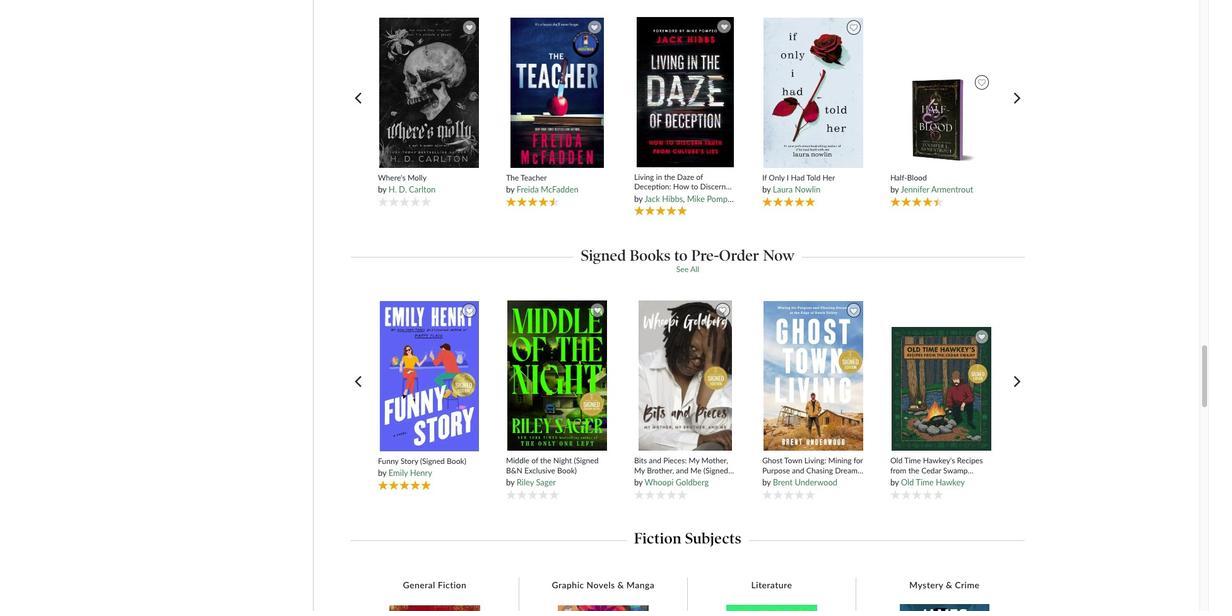 Task type: describe. For each thing, give the bounding box(es) containing it.
mike
[[687, 194, 705, 204]]

by inside middle of the night (signed b&n exclusive book) by riley sager
[[506, 477, 515, 487]]

her
[[823, 173, 836, 182]]

brother,
[[647, 466, 674, 475]]

mystery & crime image
[[900, 604, 990, 611]]

armentrout
[[932, 185, 974, 195]]

riley
[[517, 477, 534, 487]]

nowlin
[[795, 185, 821, 195]]

molly
[[408, 173, 427, 182]]

middle of the night (signed b&n exclusive book) link
[[506, 456, 609, 475]]

books
[[630, 246, 671, 264]]

ghost
[[763, 456, 783, 466]]

order
[[719, 246, 760, 264]]

mystery
[[910, 580, 944, 590]]

(signed inside middle of the night (signed b&n exclusive book) by riley sager
[[574, 456, 599, 466]]

general fiction link
[[397, 580, 473, 591]]

exclusive
[[525, 466, 556, 475]]

by left jack
[[634, 194, 643, 204]]

by inside the half-blood by jennifer armentrout
[[891, 185, 899, 195]]

jennifer armentrout link
[[901, 185, 974, 195]]

general fiction
[[403, 580, 467, 590]]

living:
[[805, 456, 827, 466]]

valley
[[834, 475, 854, 485]]

for
[[854, 456, 864, 466]]

hawkey
[[936, 477, 965, 487]]

if only i had told her by laura nowlin
[[763, 173, 836, 195]]

novels
[[587, 580, 615, 590]]

book) inside bits and pieces: my mother, my brother, and me (signed book)
[[634, 475, 654, 485]]

by)
[[778, 194, 789, 204]]

by whoopi goldberg
[[634, 477, 709, 487]]

bits and pieces: my mother, my brother, and me (signed book)
[[634, 456, 729, 485]]

(signed inside bits and pieces: my mother, my brother, and me (signed book)
[[704, 466, 729, 475]]

where's molly by h. d. carlton
[[378, 173, 436, 195]]

middle
[[506, 456, 530, 466]]

fiction inside section
[[634, 529, 682, 547]]

1 horizontal spatial my
[[689, 456, 700, 466]]

bits and pieces: my mother, my brother, and me (signed book) image
[[638, 300, 733, 451]]

half blood image
[[892, 72, 993, 168]]

general fiction image
[[389, 606, 480, 611]]

told
[[807, 173, 821, 182]]

by inside if only i had told her by laura nowlin
[[763, 185, 771, 195]]

fiction subjects section
[[351, 526, 1025, 547]]

me
[[691, 466, 702, 475]]

jack hibbs link
[[645, 194, 683, 204]]

where's molly image
[[379, 17, 480, 168]]

mining
[[829, 456, 852, 466]]

emily henry link
[[389, 468, 432, 478]]

book) inside ghost town living: mining for purpose and chasing dreams at the edge of death valley (signed book)
[[789, 485, 809, 494]]

underwood
[[795, 477, 838, 487]]

if only i had told her image
[[763, 17, 864, 168]]

hibbs
[[662, 194, 683, 204]]

the teacher image
[[510, 17, 605, 168]]

signed
[[581, 246, 626, 264]]

mike pompeo (foreword by) link
[[687, 194, 789, 204]]

see all link
[[677, 264, 699, 274]]

of inside ghost town living: mining for purpose and chasing dreams at the edge of death valley (signed book)
[[803, 475, 810, 485]]

b&n
[[506, 466, 523, 475]]

0 horizontal spatial my
[[634, 466, 645, 475]]

lies
[[704, 192, 717, 201]]

old time hawkey link
[[901, 477, 965, 487]]

of inside living in the daze of deception: how to discern truth from culture's lies
[[697, 172, 703, 182]]

1 & from the left
[[618, 580, 624, 590]]

laura
[[773, 185, 793, 195]]

edge
[[784, 475, 801, 485]]

half-blood link
[[891, 173, 993, 183]]

living in the daze of deception: how to discern truth from culture's lies image
[[637, 16, 735, 168]]

bits and pieces: my mother, my brother, and me (signed book) link
[[634, 456, 737, 485]]

1 vertical spatial fiction
[[438, 580, 467, 590]]

to inside living in the daze of deception: how to discern truth from culture's lies
[[691, 182, 699, 192]]

in
[[656, 172, 662, 182]]

ghost town living: mining for purpose and chasing dreams at the edge of death valley (signed book) link
[[763, 456, 865, 494]]

goldberg
[[676, 477, 709, 487]]

sager
[[536, 477, 556, 487]]

time inside old time hawkey's recipes from the cedar swamp (signed book)
[[905, 456, 921, 466]]

truth
[[634, 192, 652, 201]]

laura nowlin link
[[773, 185, 821, 195]]

mcfadden
[[541, 185, 579, 195]]

funny story (signed book) by emily henry
[[378, 457, 467, 478]]

middle of the night (signed b&n exclusive book) by riley sager
[[506, 456, 599, 487]]

to inside signed books to pre-order now see all
[[675, 246, 688, 264]]

the inside ghost town living: mining for purpose and chasing dreams at the edge of death valley (signed book)
[[771, 475, 782, 485]]

1 vertical spatial time
[[916, 477, 934, 487]]

how
[[674, 182, 689, 192]]

by old time hawkey
[[891, 477, 965, 487]]

death
[[812, 475, 832, 485]]

living
[[634, 172, 654, 182]]

jennifer
[[901, 185, 930, 195]]

old time hawkey's recipes from the cedar swamp (signed book)
[[891, 456, 983, 485]]

living in the daze of deception: how to discern truth from culture's lies link
[[634, 172, 737, 201]]

literature
[[752, 580, 793, 590]]

by inside where's molly by h. d. carlton
[[378, 185, 387, 195]]

the inside old time hawkey's recipes from the cedar swamp (signed book)
[[909, 466, 920, 475]]

d.
[[399, 185, 407, 195]]

graphic novels & manga link
[[546, 580, 661, 591]]

middle of the night (signed b&n exclusive book) image
[[507, 300, 608, 451]]

deception:
[[634, 182, 672, 192]]

i
[[787, 173, 789, 182]]

cedar
[[922, 466, 942, 475]]

the inside middle of the night (signed b&n exclusive book) by riley sager
[[540, 456, 552, 466]]



Task type: vqa. For each thing, say whether or not it's contained in the screenshot.
Funny Story (Signed Book) image at the left of the page
yes



Task type: locate. For each thing, give the bounding box(es) containing it.
&
[[618, 580, 624, 590], [946, 580, 953, 590]]

by inside funny story (signed book) by emily henry
[[378, 468, 387, 478]]

0 vertical spatial of
[[697, 172, 703, 182]]

(signed inside funny story (signed book) by emily henry
[[420, 457, 445, 466]]

2 horizontal spatial of
[[803, 475, 810, 485]]

only
[[769, 173, 785, 182]]

my up me
[[689, 456, 700, 466]]

by brent underwood
[[763, 477, 838, 487]]

by jack hibbs , mike pompeo (foreword by)
[[634, 194, 789, 204]]

fiction
[[634, 529, 682, 547], [438, 580, 467, 590]]

and down town
[[792, 466, 805, 475]]

(foreword
[[739, 194, 776, 204]]

the up exclusive
[[540, 456, 552, 466]]

funny story (signed book) image
[[379, 300, 480, 452]]

teacher
[[521, 173, 547, 182]]

1 vertical spatial old
[[901, 477, 914, 487]]

& left crime
[[946, 580, 953, 590]]

if
[[763, 173, 767, 182]]

where's
[[378, 173, 406, 182]]

by down b&n
[[506, 477, 515, 487]]

blood
[[908, 173, 927, 182]]

by down purpose
[[763, 477, 771, 487]]

subjects
[[685, 529, 742, 547]]

0 vertical spatial fiction
[[634, 529, 682, 547]]

half-
[[891, 173, 908, 182]]

if only i had told her link
[[763, 173, 865, 183]]

0 vertical spatial from
[[654, 192, 670, 201]]

from
[[654, 192, 670, 201], [891, 466, 907, 475]]

mother,
[[702, 456, 728, 466]]

by inside the teacher by freida mcfadden
[[506, 185, 515, 195]]

by left old time hawkey link
[[891, 477, 899, 487]]

0 vertical spatial to
[[691, 182, 699, 192]]

h.
[[389, 185, 397, 195]]

& left "manga"
[[618, 580, 624, 590]]

by down half-
[[891, 185, 899, 195]]

culture's
[[672, 192, 702, 201]]

and inside ghost town living: mining for purpose and chasing dreams at the edge of death valley (signed book)
[[792, 466, 805, 475]]

0 horizontal spatial from
[[654, 192, 670, 201]]

half-blood by jennifer armentrout
[[891, 173, 974, 195]]

the left cedar
[[909, 466, 920, 475]]

2 vertical spatial of
[[803, 475, 810, 485]]

town
[[785, 456, 803, 466]]

dreams
[[835, 466, 861, 475]]

by
[[378, 185, 387, 195], [506, 185, 515, 195], [763, 185, 771, 195], [891, 185, 899, 195], [634, 194, 643, 204], [378, 468, 387, 478], [506, 477, 515, 487], [634, 477, 643, 487], [763, 477, 771, 487], [891, 477, 899, 487]]

brent
[[773, 477, 793, 487]]

(signed inside old time hawkey's recipes from the cedar swamp (signed book)
[[891, 475, 916, 485]]

my down bits at bottom right
[[634, 466, 645, 475]]

funny
[[378, 457, 399, 466]]

discern
[[700, 182, 726, 192]]

mystery & crime link
[[904, 580, 986, 591]]

had
[[791, 173, 805, 182]]

of inside middle of the night (signed b&n exclusive book) by riley sager
[[532, 456, 539, 466]]

1 vertical spatial to
[[675, 246, 688, 264]]

2 & from the left
[[946, 580, 953, 590]]

by down the the
[[506, 185, 515, 195]]

fiction up "manga"
[[634, 529, 682, 547]]

book) down edge
[[789, 485, 809, 494]]

0 horizontal spatial and
[[649, 456, 662, 466]]

pompeo
[[707, 194, 737, 204]]

the right in
[[664, 172, 676, 182]]

henry
[[410, 468, 432, 478]]

fiction up general fiction 'image' in the bottom left of the page
[[438, 580, 467, 590]]

graphic
[[552, 580, 584, 590]]

0 vertical spatial time
[[905, 456, 921, 466]]

to up see
[[675, 246, 688, 264]]

from inside old time hawkey's recipes from the cedar swamp (signed book)
[[891, 466, 907, 475]]

book) inside old time hawkey's recipes from the cedar swamp (signed book)
[[917, 475, 937, 485]]

hawkey's
[[923, 456, 956, 466]]

h. d. carlton link
[[389, 185, 436, 195]]

story
[[401, 457, 418, 466]]

recipes
[[957, 456, 983, 466]]

1 vertical spatial of
[[532, 456, 539, 466]]

from up the by old time hawkey
[[891, 466, 907, 475]]

old time hawkey's recipes from the cedar swamp (signed book) image
[[892, 326, 993, 451]]

time
[[905, 456, 921, 466], [916, 477, 934, 487]]

time down cedar
[[916, 477, 934, 487]]

ghost town living: mining for purpose and chasing dreams at the edge of death valley (signed book) image
[[763, 300, 864, 451]]

old inside old time hawkey's recipes from the cedar swamp (signed book)
[[891, 456, 903, 466]]

whoopi goldberg link
[[645, 477, 709, 487]]

1 horizontal spatial fiction
[[634, 529, 682, 547]]

literature link
[[745, 580, 799, 591]]

book) inside middle of the night (signed b&n exclusive book) by riley sager
[[558, 466, 577, 475]]

pieces:
[[664, 456, 687, 466]]

purpose
[[763, 466, 790, 475]]

1 horizontal spatial to
[[691, 182, 699, 192]]

book) down brother,
[[634, 475, 654, 485]]

from inside living in the daze of deception: how to discern truth from culture's lies
[[654, 192, 670, 201]]

book) inside funny story (signed book) by emily henry
[[447, 457, 467, 466]]

by down if
[[763, 185, 771, 195]]

0 horizontal spatial to
[[675, 246, 688, 264]]

2 horizontal spatial and
[[792, 466, 805, 475]]

swamp
[[944, 466, 968, 475]]

0 horizontal spatial of
[[532, 456, 539, 466]]

1 horizontal spatial from
[[891, 466, 907, 475]]

brent underwood link
[[773, 477, 838, 487]]

and
[[649, 456, 662, 466], [676, 466, 689, 475], [792, 466, 805, 475]]

time up the by old time hawkey
[[905, 456, 921, 466]]

at
[[763, 475, 769, 485]]

see
[[677, 264, 689, 274]]

riley sager link
[[517, 477, 556, 487]]

by left whoopi
[[634, 477, 643, 487]]

book) down cedar
[[917, 475, 937, 485]]

night
[[554, 456, 572, 466]]

the teacher link
[[506, 173, 609, 183]]

old time hawkey's recipes from the cedar swamp (signed book) link
[[891, 456, 993, 485]]

pre-
[[692, 246, 719, 264]]

the
[[506, 173, 519, 182]]

book) down night
[[558, 466, 577, 475]]

the inside living in the daze of deception: how to discern truth from culture's lies
[[664, 172, 676, 182]]

funny story (signed book) link
[[378, 457, 481, 466]]

1 vertical spatial from
[[891, 466, 907, 475]]

(signed inside ghost town living: mining for purpose and chasing dreams at the edge of death valley (signed book)
[[763, 485, 787, 494]]

carlton
[[409, 185, 436, 195]]

1 horizontal spatial of
[[697, 172, 703, 182]]

1 horizontal spatial and
[[676, 466, 689, 475]]

fiction subjects
[[634, 529, 742, 547]]

to up mike
[[691, 182, 699, 192]]

old
[[891, 456, 903, 466], [901, 477, 914, 487]]

0 horizontal spatial &
[[618, 580, 624, 590]]

chasing
[[807, 466, 833, 475]]

the down purpose
[[771, 475, 782, 485]]

graphic novels & manga image
[[558, 605, 649, 611]]

mystery & crime
[[910, 580, 980, 590]]

0 vertical spatial old
[[891, 456, 903, 466]]

literature image
[[727, 605, 818, 611]]

jack
[[645, 194, 660, 204]]

where's molly link
[[378, 173, 481, 183]]

book) right story
[[447, 457, 467, 466]]

freida mcfadden link
[[517, 185, 579, 195]]

by down funny
[[378, 468, 387, 478]]

signed books to pre-order now see all
[[581, 246, 795, 274]]

and up brother,
[[649, 456, 662, 466]]

book)
[[447, 457, 467, 466], [558, 466, 577, 475], [634, 475, 654, 485], [917, 475, 937, 485], [789, 485, 809, 494]]

and down pieces:
[[676, 466, 689, 475]]

all
[[691, 264, 699, 274]]

daze
[[678, 172, 695, 182]]

1 horizontal spatial &
[[946, 580, 953, 590]]

whoopi
[[645, 477, 674, 487]]

by left h.
[[378, 185, 387, 195]]

0 horizontal spatial fiction
[[438, 580, 467, 590]]

from down deception:
[[654, 192, 670, 201]]

now
[[763, 246, 795, 264]]

crime
[[955, 580, 980, 590]]

,
[[683, 194, 685, 204]]



